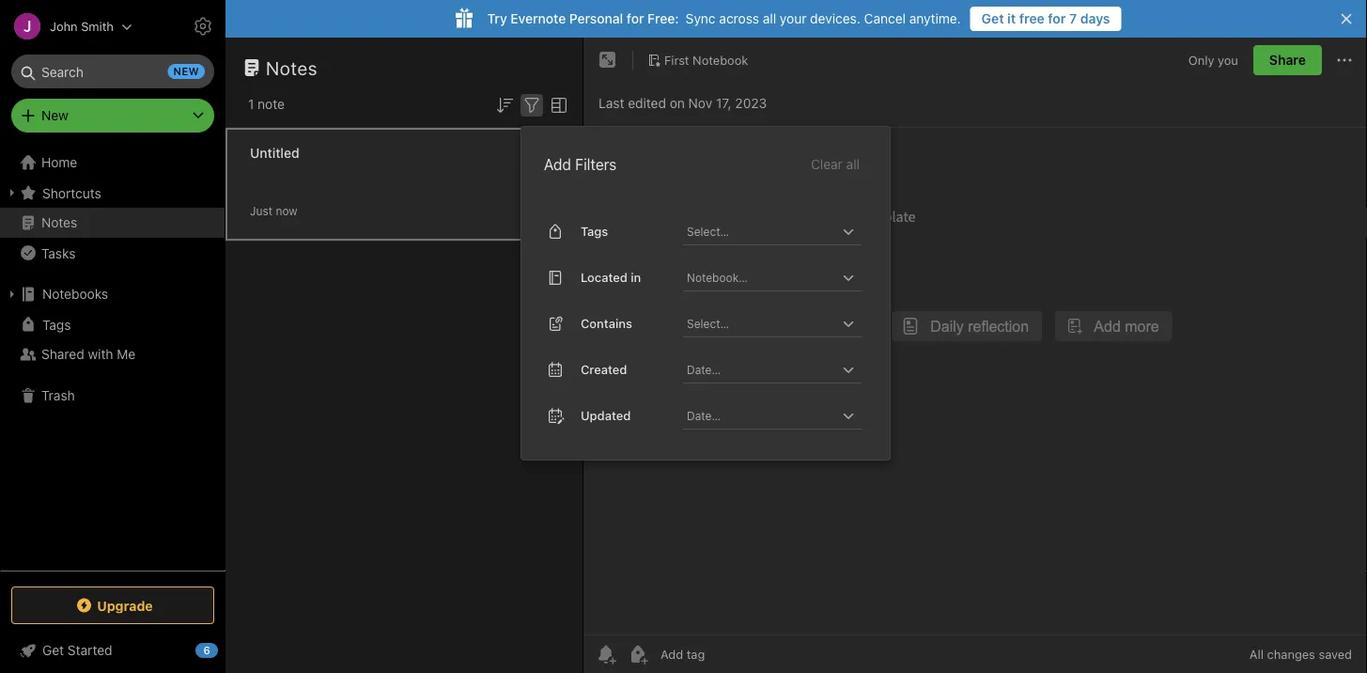 Task type: vqa. For each thing, say whether or not it's contained in the screenshot.
Edit search image
no



Task type: locate. For each thing, give the bounding box(es) containing it.
filters
[[576, 155, 617, 173]]

updated
[[581, 409, 631, 423]]

1 horizontal spatial for
[[1049, 11, 1067, 26]]

only
[[1189, 53, 1215, 67]]

 input text field inside tags field
[[685, 218, 838, 244]]

1 horizontal spatial all
[[847, 156, 860, 172]]

days
[[1081, 11, 1111, 26]]

date…
[[687, 363, 721, 376], [687, 409, 721, 422]]

tags up shared
[[42, 317, 71, 332]]

note
[[258, 96, 285, 112]]

0 horizontal spatial get
[[42, 643, 64, 658]]

0 horizontal spatial notes
[[41, 215, 77, 230]]

settings image
[[192, 15, 214, 38]]

just now
[[250, 204, 298, 218]]

tree containing home
[[0, 148, 226, 570]]

0 vertical spatial  input text field
[[685, 218, 838, 244]]

2 date… from the top
[[687, 409, 721, 422]]

2 vertical spatial  input text field
[[685, 310, 838, 336]]

0 vertical spatial  date picker field
[[684, 356, 879, 383]]

get inside button
[[982, 11, 1005, 26]]

notes up note
[[266, 56, 318, 79]]

1 for from the left
[[627, 11, 645, 26]]

first notebook button
[[641, 47, 755, 73]]

get
[[982, 11, 1005, 26], [42, 643, 64, 658]]

only you
[[1189, 53, 1239, 67]]

1 vertical spatial  date picker field
[[684, 402, 879, 429]]

 input text field down located in field on the top of page
[[685, 310, 838, 336]]

all
[[763, 11, 777, 26], [847, 156, 860, 172]]

for for free:
[[627, 11, 645, 26]]

add filters image
[[521, 94, 543, 116]]

get left started
[[42, 643, 64, 658]]

0 horizontal spatial for
[[627, 11, 645, 26]]

tasks button
[[0, 238, 225, 268]]

free
[[1020, 11, 1045, 26]]

1 horizontal spatial get
[[982, 11, 1005, 26]]

clear all button
[[809, 153, 862, 176]]

just
[[250, 204, 273, 218]]

tasks
[[41, 245, 76, 261]]

notes link
[[0, 208, 225, 238]]

1 date… from the top
[[687, 363, 721, 376]]

get inside help and learning task checklist field
[[42, 643, 64, 658]]

new button
[[11, 99, 214, 133]]

all
[[1250, 647, 1265, 661]]

try evernote personal for free: sync across all your devices. cancel anytime.
[[487, 11, 962, 26]]

get for get started
[[42, 643, 64, 658]]

Add filters field
[[521, 92, 543, 116]]

for left the free:
[[627, 11, 645, 26]]

notes
[[266, 56, 318, 79], [41, 215, 77, 230]]

More actions field
[[1334, 45, 1357, 75]]

in
[[631, 270, 642, 284]]

with
[[88, 346, 113, 362]]

1 vertical spatial tags
[[42, 317, 71, 332]]

get for get it free for 7 days
[[982, 11, 1005, 26]]

for left 7
[[1049, 11, 1067, 26]]

tags up located at the top left of page
[[581, 224, 609, 238]]

0 vertical spatial get
[[982, 11, 1005, 26]]

trash link
[[0, 381, 225, 411]]

evernote
[[511, 11, 566, 26]]

tooltip
[[454, 49, 556, 86]]

1 vertical spatial get
[[42, 643, 64, 658]]

 input text field up located in field on the top of page
[[685, 218, 838, 244]]

2 for from the left
[[1049, 11, 1067, 26]]

Sort options field
[[494, 92, 516, 116]]

0 horizontal spatial tags
[[42, 317, 71, 332]]

tree
[[0, 148, 226, 570]]

for
[[627, 11, 645, 26], [1049, 11, 1067, 26]]

notebooks link
[[0, 279, 225, 309]]

 input text field for tags
[[685, 218, 838, 244]]

Tags field
[[684, 218, 862, 245]]

 date picker field for created
[[684, 356, 879, 383]]

tags
[[581, 224, 609, 238], [42, 317, 71, 332]]

upgrade button
[[11, 587, 214, 624]]

 input text field inside contains field
[[685, 310, 838, 336]]

for inside get it free for 7 days button
[[1049, 11, 1067, 26]]

1
[[248, 96, 254, 112]]

Located in field
[[684, 264, 862, 291]]

2  input text field from the top
[[685, 264, 838, 290]]

get left it
[[982, 11, 1005, 26]]

 input text field down tags field on the top of the page
[[685, 264, 838, 290]]

changes
[[1268, 647, 1316, 661]]

1 vertical spatial  input text field
[[685, 264, 838, 290]]

first
[[665, 53, 690, 67]]

1 vertical spatial all
[[847, 156, 860, 172]]

notes up tasks
[[41, 215, 77, 230]]

note window element
[[584, 38, 1368, 673]]

0 horizontal spatial all
[[763, 11, 777, 26]]

all changes saved
[[1250, 647, 1353, 661]]

john
[[50, 19, 78, 33]]

 input text field inside located in field
[[685, 264, 838, 290]]

 input text field for contains
[[685, 310, 838, 336]]

date… for updated
[[687, 409, 721, 422]]

all left your
[[763, 11, 777, 26]]

expand note image
[[597, 49, 620, 71]]

0 vertical spatial notes
[[266, 56, 318, 79]]

add tag image
[[627, 643, 650, 666]]

3  input text field from the top
[[685, 310, 838, 336]]

edited
[[628, 95, 667, 111]]

0 vertical spatial date…
[[687, 363, 721, 376]]

0 vertical spatial all
[[763, 11, 777, 26]]

add
[[544, 155, 572, 173]]

 Date picker field
[[684, 356, 879, 383], [684, 402, 879, 429]]

Account field
[[0, 8, 133, 45]]

 input text field
[[685, 218, 838, 244], [685, 264, 838, 290], [685, 310, 838, 336]]

1 horizontal spatial tags
[[581, 224, 609, 238]]

2  date picker field from the top
[[684, 402, 879, 429]]

1  date picker field from the top
[[684, 356, 879, 383]]

all right clear at the right
[[847, 156, 860, 172]]

1 vertical spatial notes
[[41, 215, 77, 230]]

located
[[581, 270, 628, 284]]

1  input text field from the top
[[685, 218, 838, 244]]

smith
[[81, 19, 114, 33]]

1 vertical spatial date…
[[687, 409, 721, 422]]

your
[[780, 11, 807, 26]]

17,
[[716, 95, 732, 111]]



Task type: describe. For each thing, give the bounding box(es) containing it.
cancel
[[865, 11, 906, 26]]

Note Editor text field
[[584, 128, 1368, 635]]

last edited on nov 17, 2023
[[599, 95, 767, 111]]

Help and Learning task checklist field
[[0, 636, 226, 666]]

all inside button
[[847, 156, 860, 172]]

shortcuts button
[[0, 178, 225, 208]]

clear all
[[811, 156, 860, 172]]

shared with me
[[41, 346, 136, 362]]

date… for created
[[687, 363, 721, 376]]

shared
[[41, 346, 84, 362]]

first notebook
[[665, 53, 749, 67]]

try
[[487, 11, 507, 26]]

untitled
[[250, 145, 300, 161]]

more actions image
[[1334, 49, 1357, 71]]

get it free for 7 days
[[982, 11, 1111, 26]]

for for 7
[[1049, 11, 1067, 26]]

me
[[117, 346, 136, 362]]

Add tag field
[[659, 646, 800, 662]]

free:
[[648, 11, 679, 26]]

located in
[[581, 270, 642, 284]]

last
[[599, 95, 625, 111]]

tags inside button
[[42, 317, 71, 332]]

View options field
[[543, 92, 571, 116]]

shared with me link
[[0, 339, 225, 369]]

clear
[[811, 156, 843, 172]]

shortcuts
[[42, 185, 101, 200]]

6
[[203, 645, 210, 657]]

personal
[[570, 11, 624, 26]]

it
[[1008, 11, 1017, 26]]

Contains field
[[684, 310, 862, 337]]

saved
[[1320, 647, 1353, 661]]

new
[[174, 65, 199, 78]]

anytime.
[[910, 11, 962, 26]]

add a reminder image
[[595, 643, 618, 666]]

1 horizontal spatial notes
[[266, 56, 318, 79]]

0 vertical spatial tags
[[581, 224, 609, 238]]

home
[[41, 155, 77, 170]]

get started
[[42, 643, 112, 658]]

Search text field
[[24, 55, 201, 88]]

 date picker field for updated
[[684, 402, 879, 429]]

1 note
[[248, 96, 285, 112]]

7
[[1070, 11, 1078, 26]]

trash
[[41, 388, 75, 403]]

share button
[[1254, 45, 1323, 75]]

add filters
[[544, 155, 617, 173]]

devices.
[[811, 11, 861, 26]]

nov
[[689, 95, 713, 111]]

home link
[[0, 148, 226, 178]]

on
[[670, 95, 685, 111]]

2023
[[736, 95, 767, 111]]

tags button
[[0, 309, 225, 339]]

new
[[41, 108, 68, 123]]

new search field
[[24, 55, 205, 88]]

get it free for 7 days button
[[971, 7, 1122, 31]]

started
[[68, 643, 112, 658]]

created
[[581, 362, 628, 377]]

john smith
[[50, 19, 114, 33]]

notebook
[[693, 53, 749, 67]]

you
[[1219, 53, 1239, 67]]

sync
[[686, 11, 716, 26]]

share
[[1270, 52, 1307, 68]]

 input text field for located in
[[685, 264, 838, 290]]

across
[[720, 11, 760, 26]]

expand notebooks image
[[5, 287, 20, 302]]

notebooks
[[42, 286, 108, 302]]

click to collapse image
[[219, 638, 233, 661]]

contains
[[581, 316, 633, 331]]

upgrade
[[97, 598, 153, 613]]

now
[[276, 204, 298, 218]]



